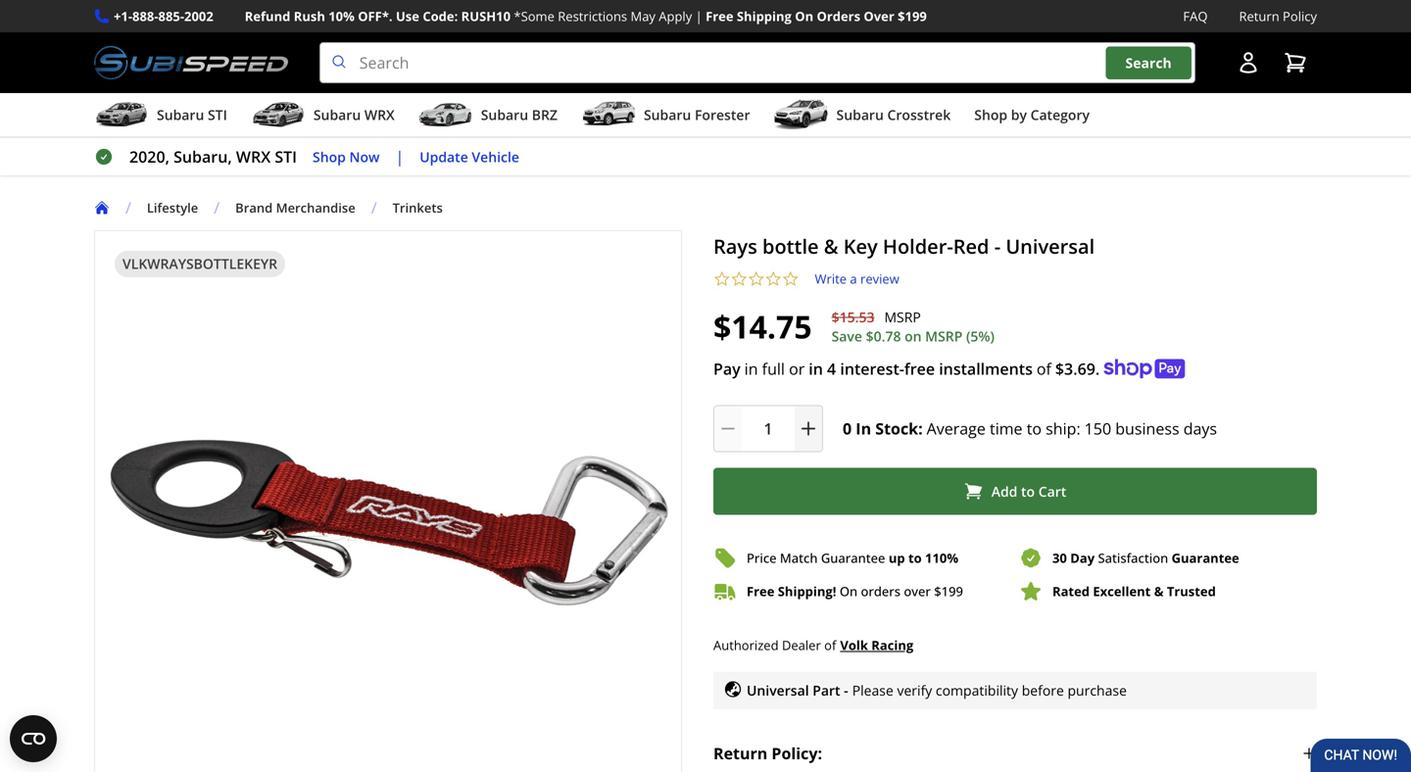 Task type: vqa. For each thing, say whether or not it's contained in the screenshot.
the right /
yes



Task type: describe. For each thing, give the bounding box(es) containing it.
part
[[813, 681, 841, 700]]

lifestyle link down 2020,
[[147, 199, 198, 217]]

or
[[789, 358, 805, 380]]

policy:
[[772, 743, 823, 764]]

refund
[[245, 7, 291, 25]]

$
[[935, 583, 942, 601]]

trusted
[[1168, 583, 1217, 601]]

0
[[843, 418, 852, 439]]

key
[[844, 233, 878, 260]]

0 horizontal spatial msrp
[[885, 308, 921, 327]]

bottle
[[763, 233, 819, 260]]

restrictions
[[558, 7, 628, 25]]

0 horizontal spatial universal
[[747, 681, 810, 700]]

a
[[850, 270, 858, 288]]

$199
[[898, 7, 927, 25]]

subispeed logo image
[[94, 42, 288, 83]]

4 empty star image from the left
[[782, 271, 800, 288]]

now
[[350, 147, 380, 166]]

0 horizontal spatial -
[[844, 681, 849, 700]]

racing
[[872, 637, 914, 655]]

return policy
[[1240, 7, 1318, 25]]

write
[[815, 270, 847, 288]]

may
[[631, 7, 656, 25]]

apply
[[659, 7, 692, 25]]

0 vertical spatial universal
[[1006, 233, 1095, 260]]

pay
[[714, 358, 741, 380]]

on
[[905, 327, 922, 346]]

off*.
[[358, 7, 393, 25]]

match
[[780, 550, 818, 567]]

rush10
[[461, 7, 511, 25]]

2020,
[[129, 146, 170, 167]]

rays
[[714, 233, 758, 260]]

a subaru forester thumbnail image image
[[581, 100, 636, 130]]

lifestyle
[[147, 199, 198, 217]]

subaru for subaru forester
[[644, 106, 692, 124]]

increment image
[[799, 419, 819, 439]]

merchandise
[[276, 199, 356, 217]]

subaru forester button
[[581, 97, 751, 136]]

(5%)
[[967, 327, 995, 346]]

satisfaction
[[1099, 550, 1169, 567]]

free shipping! on orders over $ 199
[[747, 583, 964, 601]]

brand
[[235, 199, 273, 217]]

in
[[856, 418, 872, 439]]

search button
[[1107, 46, 1192, 79]]

universal part - please verify compatibility before purchase
[[747, 681, 1128, 700]]

subaru for subaru brz
[[481, 106, 529, 124]]

update
[[420, 147, 468, 166]]

+1-888-885-2002 link
[[114, 6, 214, 27]]

subaru sti button
[[94, 97, 227, 136]]

1 vertical spatial on
[[840, 583, 858, 601]]

shop by category button
[[975, 97, 1090, 136]]

lifestyle link down subaru, at the top of the page
[[147, 199, 214, 217]]

/ for lifestyle
[[126, 197, 131, 218]]

2 in from the left
[[809, 358, 824, 380]]

return policy:
[[714, 743, 823, 764]]

update vehicle
[[420, 147, 520, 166]]

2 empty star image from the left
[[748, 271, 765, 288]]

1 empty star image from the left
[[714, 271, 731, 288]]

red
[[954, 233, 990, 260]]

category
[[1031, 106, 1090, 124]]

full
[[763, 358, 785, 380]]

home image
[[94, 200, 110, 216]]

faq link
[[1184, 6, 1208, 27]]

shop now link
[[313, 146, 380, 168]]

search input field
[[319, 42, 1196, 83]]

1 horizontal spatial |
[[696, 7, 703, 25]]

/ for brand merchandise
[[214, 197, 220, 218]]

/ for trinkets
[[371, 197, 377, 218]]

volk racing link
[[841, 635, 914, 656]]

a subaru crosstrek thumbnail image image
[[774, 100, 829, 130]]

forester
[[695, 106, 751, 124]]

shipping!
[[778, 583, 837, 601]]

subaru crosstrek
[[837, 106, 951, 124]]

price match guarantee up to 110%
[[747, 550, 959, 567]]

vehicle
[[472, 147, 520, 166]]

write a review
[[815, 270, 900, 288]]

$15.53
[[832, 308, 875, 327]]

subaru forester
[[644, 106, 751, 124]]

up
[[889, 550, 906, 567]]

orders
[[861, 583, 901, 601]]

10%
[[329, 7, 355, 25]]

authorized dealer of volk racing
[[714, 637, 914, 655]]

compatibility
[[936, 681, 1019, 700]]

a subaru brz thumbnail image image
[[418, 100, 473, 130]]

business
[[1116, 418, 1180, 439]]

shop for shop now
[[313, 147, 346, 166]]

day
[[1071, 550, 1095, 567]]

holder-
[[883, 233, 954, 260]]

subaru crosstrek button
[[774, 97, 951, 136]]

subaru wrx button
[[251, 97, 395, 136]]

use
[[396, 7, 420, 25]]

refund rush 10% off*. use code: rush10 *some restrictions may apply | free shipping on orders over $199
[[245, 7, 927, 25]]

a subaru wrx thumbnail image image
[[251, 100, 306, 130]]

subaru brz button
[[418, 97, 558, 136]]

1 vertical spatial wrx
[[236, 146, 271, 167]]

excellent
[[1094, 583, 1151, 601]]

purchase
[[1068, 681, 1128, 700]]

trinkets
[[393, 199, 443, 217]]



Task type: locate. For each thing, give the bounding box(es) containing it.
decrement image
[[719, 419, 738, 439]]

0 vertical spatial -
[[995, 233, 1001, 260]]

sti inside dropdown button
[[208, 106, 227, 124]]

0 vertical spatial to
[[1027, 418, 1042, 439]]

brand merchandise
[[235, 199, 356, 217]]

over
[[904, 583, 931, 601]]

subaru brz
[[481, 106, 558, 124]]

of left the $3.69
[[1037, 358, 1052, 380]]

1 vertical spatial |
[[396, 146, 404, 167]]

shop now
[[313, 147, 380, 166]]

free down price
[[747, 583, 775, 601]]

4
[[828, 358, 837, 380]]

1 vertical spatial to
[[1022, 482, 1036, 501]]

guarantee up free shipping! on orders over $ 199
[[822, 550, 886, 567]]

shop left by
[[975, 106, 1008, 124]]

subaru,
[[174, 146, 232, 167]]

1 subaru from the left
[[157, 106, 204, 124]]

1 horizontal spatial /
[[214, 197, 220, 218]]

888-
[[132, 7, 158, 25]]

None number field
[[714, 406, 824, 453]]

subaru for subaru wrx
[[314, 106, 361, 124]]

0 horizontal spatial sti
[[208, 106, 227, 124]]

wrx
[[365, 106, 395, 124], [236, 146, 271, 167]]

2020, subaru, wrx sti
[[129, 146, 297, 167]]

1 / from the left
[[126, 197, 131, 218]]

rated
[[1053, 583, 1090, 601]]

add to cart
[[992, 482, 1067, 501]]

time
[[990, 418, 1023, 439]]

days
[[1184, 418, 1218, 439]]

of left volk
[[825, 637, 837, 654]]

1 horizontal spatial -
[[995, 233, 1001, 260]]

return for return policy
[[1240, 7, 1280, 25]]

update vehicle button
[[420, 146, 520, 168]]

| right now
[[396, 146, 404, 167]]

5 subaru from the left
[[837, 106, 884, 124]]

0 horizontal spatial of
[[825, 637, 837, 654]]

policy
[[1284, 7, 1318, 25]]

0 horizontal spatial shop
[[313, 147, 346, 166]]

1 horizontal spatial wrx
[[365, 106, 395, 124]]

shipping
[[737, 7, 792, 25]]

subaru left forester
[[644, 106, 692, 124]]

0 horizontal spatial on
[[795, 7, 814, 25]]

30
[[1053, 550, 1068, 567]]

- right red on the top right of page
[[995, 233, 1001, 260]]

0 vertical spatial return
[[1240, 7, 1280, 25]]

rush
[[294, 7, 325, 25]]

& for bottle
[[824, 233, 839, 260]]

rated excellent & trusted
[[1053, 583, 1217, 601]]

1 vertical spatial return
[[714, 743, 768, 764]]

msrp up on
[[885, 308, 921, 327]]

1 horizontal spatial return
[[1240, 7, 1280, 25]]

3 subaru from the left
[[481, 106, 529, 124]]

review
[[861, 270, 900, 288]]

2 subaru from the left
[[314, 106, 361, 124]]

dealer
[[782, 637, 821, 654]]

brand merchandise link
[[235, 199, 371, 217], [235, 199, 356, 217]]

shop for shop by category
[[975, 106, 1008, 124]]

crosstrek
[[888, 106, 951, 124]]

0 vertical spatial sti
[[208, 106, 227, 124]]

to
[[1027, 418, 1042, 439], [1022, 482, 1036, 501], [909, 550, 922, 567]]

a subaru sti thumbnail image image
[[94, 100, 149, 130]]

wrx inside subaru wrx dropdown button
[[365, 106, 395, 124]]

of inside authorized dealer of volk racing
[[825, 637, 837, 654]]

&
[[824, 233, 839, 260], [1155, 583, 1164, 601]]

| right apply
[[696, 7, 703, 25]]

by
[[1012, 106, 1028, 124]]

$3.69
[[1056, 358, 1096, 380]]

1 horizontal spatial in
[[809, 358, 824, 380]]

shop inside 'dropdown button'
[[975, 106, 1008, 124]]

0 horizontal spatial &
[[824, 233, 839, 260]]

subaru sti
[[157, 106, 227, 124]]

0 vertical spatial shop
[[975, 106, 1008, 124]]

1 vertical spatial shop
[[313, 147, 346, 166]]

subaru up shop now
[[314, 106, 361, 124]]

empty star image
[[731, 271, 748, 288]]

3 empty star image from the left
[[765, 271, 782, 288]]

cart
[[1039, 482, 1067, 501]]

interest-
[[841, 358, 905, 380]]

0 horizontal spatial in
[[745, 358, 758, 380]]

empty star image
[[714, 271, 731, 288], [748, 271, 765, 288], [765, 271, 782, 288], [782, 271, 800, 288]]

to right time
[[1027, 418, 1042, 439]]

/
[[126, 197, 131, 218], [214, 197, 220, 218], [371, 197, 377, 218]]

add
[[992, 482, 1018, 501]]

wrx down a subaru wrx thumbnail image
[[236, 146, 271, 167]]

in left full
[[745, 358, 758, 380]]

110%
[[926, 550, 959, 567]]

4 subaru from the left
[[644, 106, 692, 124]]

2 horizontal spatial /
[[371, 197, 377, 218]]

1 horizontal spatial &
[[1155, 583, 1164, 601]]

orders
[[817, 7, 861, 25]]

subaru left the brz
[[481, 106, 529, 124]]

2 / from the left
[[214, 197, 220, 218]]

.
[[1096, 358, 1100, 380]]

0 horizontal spatial free
[[706, 7, 734, 25]]

verify
[[898, 681, 933, 700]]

universal
[[1006, 233, 1095, 260], [747, 681, 810, 700]]

write a review link
[[815, 270, 900, 288]]

199
[[942, 583, 964, 601]]

$0.78
[[866, 327, 902, 346]]

0 vertical spatial of
[[1037, 358, 1052, 380]]

& left trusted
[[1155, 583, 1164, 601]]

3 / from the left
[[371, 197, 377, 218]]

subaru for subaru crosstrek
[[837, 106, 884, 124]]

brz
[[532, 106, 558, 124]]

0 horizontal spatial return
[[714, 743, 768, 764]]

$14.75
[[714, 306, 812, 348]]

+1-888-885-2002
[[114, 7, 214, 25]]

shop
[[975, 106, 1008, 124], [313, 147, 346, 166]]

0 horizontal spatial /
[[126, 197, 131, 218]]

return left 'policy:'
[[714, 743, 768, 764]]

sti up the '2020, subaru, wrx sti'
[[208, 106, 227, 124]]

1 horizontal spatial msrp
[[926, 327, 963, 346]]

subaru up subaru, at the top of the page
[[157, 106, 204, 124]]

universal right red on the top right of page
[[1006, 233, 1095, 260]]

universal left part
[[747, 681, 810, 700]]

subaru
[[157, 106, 204, 124], [314, 106, 361, 124], [481, 106, 529, 124], [644, 106, 692, 124], [837, 106, 884, 124]]

trinkets link
[[393, 199, 459, 217], [393, 199, 443, 217]]

to right add
[[1022, 482, 1036, 501]]

volk
[[841, 637, 869, 655]]

1 horizontal spatial sti
[[275, 146, 297, 167]]

subaru wrx
[[314, 106, 395, 124]]

1 horizontal spatial on
[[840, 583, 858, 601]]

0 horizontal spatial guarantee
[[822, 550, 886, 567]]

0 in stock: average time to ship: 150 business days
[[843, 418, 1218, 439]]

wrx up now
[[365, 106, 395, 124]]

rays bottle & key holder-red - universal
[[714, 233, 1095, 260]]

885-
[[158, 7, 184, 25]]

return for return policy:
[[714, 743, 768, 764]]

1 vertical spatial &
[[1155, 583, 1164, 601]]

1 horizontal spatial free
[[747, 583, 775, 601]]

0 vertical spatial |
[[696, 7, 703, 25]]

faq
[[1184, 7, 1208, 25]]

0 vertical spatial wrx
[[365, 106, 395, 124]]

in left 4 at top right
[[809, 358, 824, 380]]

shop left now
[[313, 147, 346, 166]]

1 vertical spatial universal
[[747, 681, 810, 700]]

- right part
[[844, 681, 849, 700]]

/ left brand
[[214, 197, 220, 218]]

shop by category
[[975, 106, 1090, 124]]

0 horizontal spatial |
[[396, 146, 404, 167]]

1 horizontal spatial universal
[[1006, 233, 1095, 260]]

150
[[1085, 418, 1112, 439]]

subaru right a subaru crosstrek thumbnail image
[[837, 106, 884, 124]]

1 vertical spatial sti
[[275, 146, 297, 167]]

free right apply
[[706, 7, 734, 25]]

to right up
[[909, 550, 922, 567]]

1 in from the left
[[745, 358, 758, 380]]

return inside 'dropdown button'
[[714, 743, 768, 764]]

price
[[747, 550, 777, 567]]

open widget image
[[10, 716, 57, 763]]

to inside button
[[1022, 482, 1036, 501]]

return
[[1240, 7, 1280, 25], [714, 743, 768, 764]]

1 vertical spatial -
[[844, 681, 849, 700]]

1 vertical spatial of
[[825, 637, 837, 654]]

/ right home "image"
[[126, 197, 131, 218]]

2 guarantee from the left
[[1172, 550, 1240, 567]]

1 vertical spatial free
[[747, 583, 775, 601]]

0 vertical spatial on
[[795, 7, 814, 25]]

save
[[832, 327, 863, 346]]

+1-
[[114, 7, 132, 25]]

button image
[[1237, 51, 1261, 75]]

over
[[864, 7, 895, 25]]

1 horizontal spatial shop
[[975, 106, 1008, 124]]

0 horizontal spatial wrx
[[236, 146, 271, 167]]

/ left trinkets
[[371, 197, 377, 218]]

guarantee up trusted
[[1172, 550, 1240, 567]]

on
[[795, 7, 814, 25], [840, 583, 858, 601]]

free
[[706, 7, 734, 25], [747, 583, 775, 601]]

& for excellent
[[1155, 583, 1164, 601]]

return left policy
[[1240, 7, 1280, 25]]

free
[[905, 358, 935, 380]]

30 day satisfaction guarantee
[[1053, 550, 1240, 567]]

1 guarantee from the left
[[822, 550, 886, 567]]

shop pay image
[[1104, 360, 1186, 379]]

msrp right on
[[926, 327, 963, 346]]

0 vertical spatial free
[[706, 7, 734, 25]]

*some
[[514, 7, 555, 25]]

1 horizontal spatial of
[[1037, 358, 1052, 380]]

subaru for subaru sti
[[157, 106, 204, 124]]

0 vertical spatial &
[[824, 233, 839, 260]]

1 horizontal spatial guarantee
[[1172, 550, 1240, 567]]

lifestyle link
[[147, 199, 214, 217], [147, 199, 198, 217]]

& left 'key'
[[824, 233, 839, 260]]

2002
[[184, 7, 214, 25]]

sti down a subaru wrx thumbnail image
[[275, 146, 297, 167]]

2 vertical spatial to
[[909, 550, 922, 567]]

guarantee
[[822, 550, 886, 567], [1172, 550, 1240, 567]]



